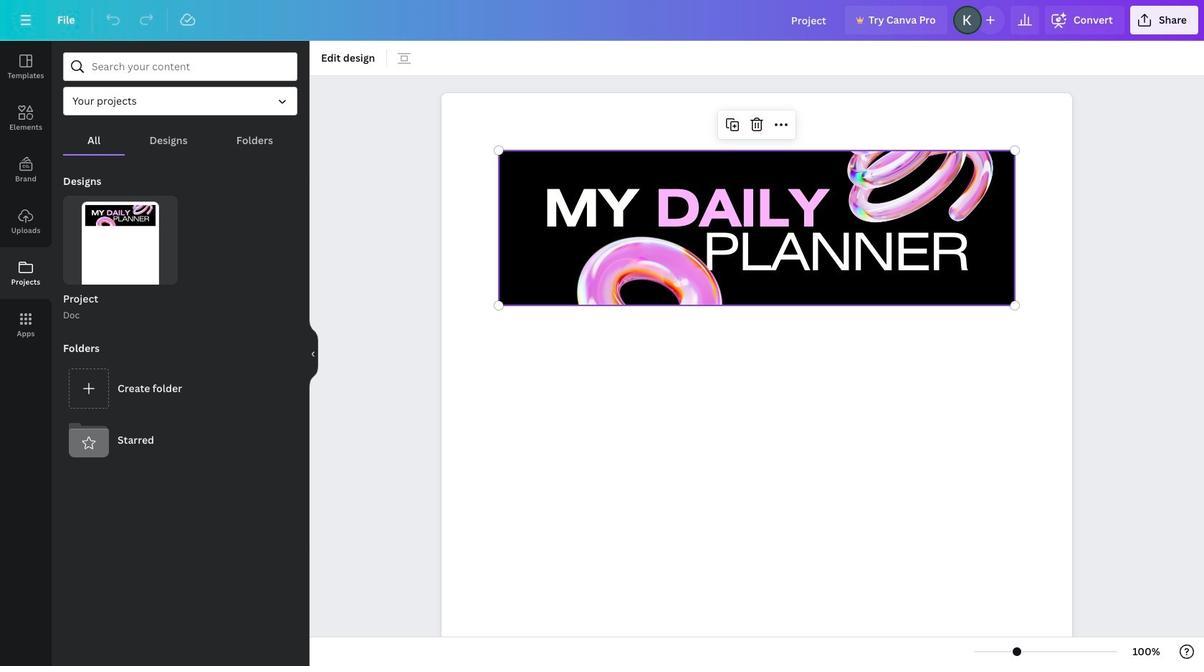 Task type: describe. For each thing, give the bounding box(es) containing it.
side panel tab list
[[0, 41, 52, 351]]

main menu bar
[[0, 0, 1204, 41]]

Design title text field
[[780, 6, 839, 34]]



Task type: locate. For each thing, give the bounding box(es) containing it.
Zoom button
[[1124, 640, 1170, 663]]

Search your content search field
[[92, 53, 288, 80]]

Select ownership filter button
[[63, 87, 298, 115]]

group
[[63, 196, 177, 322], [63, 196, 177, 311]]

None text field
[[442, 86, 1073, 666]]

hide image
[[309, 319, 318, 388]]



Task type: vqa. For each thing, say whether or not it's contained in the screenshot.
second PROFESSIONAL/BUSINESS from left
no



